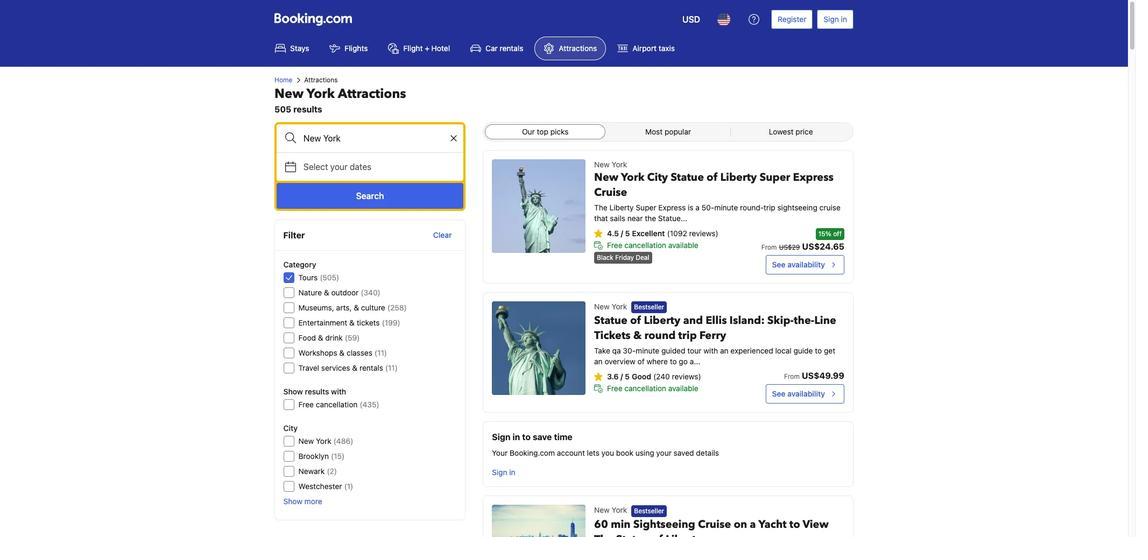 Task type: describe. For each thing, give the bounding box(es) containing it.
island:
[[730, 314, 765, 328]]

free cancellation available for liberty
[[607, 241, 699, 250]]

stays
[[290, 44, 309, 53]]

see availability for statue of liberty and ellis island: skip-the-line tickets & round trip ferry
[[772, 389, 825, 399]]

available for ferry
[[669, 384, 699, 393]]

& down classes
[[353, 363, 358, 373]]

line
[[815, 314, 837, 328]]

4.5 / 5 excellent (1092 reviews)
[[607, 229, 719, 238]]

1 vertical spatial with
[[331, 387, 347, 396]]

sign in for the rightmost sign in "link"
[[824, 15, 847, 24]]

from us$49.99
[[784, 371, 845, 381]]

show for show more
[[284, 497, 303, 506]]

culture
[[361, 303, 386, 312]]

saved
[[674, 449, 694, 458]]

most
[[646, 127, 663, 136]]

select your dates
[[304, 162, 372, 172]]

black
[[597, 254, 614, 262]]

good
[[632, 372, 651, 381]]

from inside 15% off from us$29 us$24.65
[[762, 243, 777, 251]]

car rentals link
[[461, 37, 533, 60]]

nature & outdoor (340)
[[299, 288, 381, 297]]

our top picks
[[522, 127, 569, 136]]

travel services & rentals (11)
[[299, 363, 398, 373]]

free cancellation (435)
[[299, 400, 380, 409]]

experienced
[[731, 346, 774, 356]]

free cancellation available for trip
[[607, 384, 699, 393]]

see availability for new york city statue of liberty super express cruise
[[772, 260, 825, 269]]

friday
[[616, 254, 634, 262]]

our
[[522, 127, 535, 136]]

us$29
[[779, 243, 800, 251]]

0 vertical spatial (11)
[[375, 348, 387, 357]]

airport taxis link
[[609, 37, 684, 60]]

1 vertical spatial your
[[657, 449, 672, 458]]

overview
[[605, 357, 636, 366]]

reviews) for super
[[689, 229, 719, 238]]

show for show results with
[[284, 387, 303, 396]]

taxis
[[659, 44, 675, 53]]

us$49.99
[[802, 371, 845, 381]]

brooklyn (15)
[[299, 452, 345, 461]]

flights
[[345, 44, 368, 53]]

free for the
[[607, 241, 623, 250]]

show more button
[[284, 496, 323, 507]]

services
[[322, 363, 351, 373]]

1 vertical spatial sign
[[492, 433, 511, 442]]

account
[[557, 449, 585, 458]]

with inside statue of liberty and ellis island: skip-the-line tickets & round trip ferry take qa 30-minute guided tour with an experienced local guide to get an overview of where to go a...
[[704, 346, 718, 356]]

sightseeing
[[633, 517, 696, 532]]

arts,
[[337, 303, 352, 312]]

on
[[734, 517, 747, 532]]

& up travel services & rentals (11) at the bottom of page
[[340, 348, 345, 357]]

of inside new york new york city statue of liberty super express cruise the liberty super express is a 50-minute round-trip sightseeing cruise that sails near the statue...
[[707, 170, 718, 185]]

30-
[[623, 346, 636, 356]]

1 vertical spatial results
[[305, 387, 329, 396]]

lowest price
[[769, 127, 813, 136]]

get
[[824, 346, 836, 356]]

details
[[696, 449, 719, 458]]

clear button
[[429, 226, 457, 245]]

you
[[602, 449, 614, 458]]

is
[[688, 203, 694, 212]]

select
[[304, 162, 328, 172]]

brooklyn
[[299, 452, 329, 461]]

deal
[[636, 254, 650, 262]]

(59)
[[345, 333, 360, 342]]

in for sign in "link" to the bottom
[[510, 468, 516, 477]]

show results with
[[284, 387, 347, 396]]

505
[[275, 104, 291, 114]]

from inside from us$49.99
[[784, 373, 800, 381]]

1 vertical spatial sign in link
[[488, 463, 520, 483]]

trip inside statue of liberty and ellis island: skip-the-line tickets & round trip ferry take qa 30-minute guided tour with an experienced local guide to get an overview of where to go a...
[[679, 329, 697, 343]]

1 vertical spatial an
[[594, 357, 603, 366]]

(258)
[[388, 303, 407, 312]]

statue of liberty and ellis island: skip-the-line tickets & round trip ferry image
[[492, 302, 586, 395]]

reviews) for ferry
[[672, 372, 701, 381]]

register link
[[772, 10, 813, 29]]

see for the-
[[772, 389, 786, 399]]

entertainment & tickets (199)
[[299, 318, 401, 327]]

sign in to save time
[[492, 433, 573, 442]]

2 vertical spatial sign
[[492, 468, 507, 477]]

a...
[[690, 357, 701, 366]]

guided
[[662, 346, 686, 356]]

15%
[[819, 230, 832, 238]]

statue...
[[658, 214, 688, 223]]

car
[[486, 44, 498, 53]]

york inside new york attractions 505 results
[[307, 85, 335, 103]]

0 vertical spatial your
[[330, 162, 348, 172]]

to inside 60 min sightseeing cruise on a yacht to view the statue of liberty
[[790, 517, 800, 532]]

60
[[594, 517, 608, 532]]

new york attractions 505 results
[[275, 85, 406, 114]]

booking.com
[[510, 449, 555, 458]]

register
[[778, 15, 807, 24]]

4.5
[[607, 229, 619, 238]]

local
[[776, 346, 792, 356]]

travel
[[299, 363, 320, 373]]

results inside new york attractions 505 results
[[293, 104, 322, 114]]

& left drink
[[318, 333, 324, 342]]

a inside new york new york city statue of liberty super express cruise the liberty super express is a 50-minute round-trip sightseeing cruise that sails near the statue...
[[696, 203, 700, 212]]

availability for statue of liberty and ellis island: skip-the-line tickets & round trip ferry
[[788, 389, 825, 399]]

tours
[[299, 273, 318, 282]]

in for the rightmost sign in "link"
[[841, 15, 847, 24]]

1 vertical spatial in
[[513, 433, 520, 442]]

and
[[683, 314, 703, 328]]

bestseller for statue of liberty and ellis island: skip-the-line tickets & round trip ferry
[[634, 303, 664, 311]]

0 vertical spatial attractions
[[559, 44, 597, 53]]

stays link
[[266, 37, 318, 60]]

flight + hotel
[[404, 44, 450, 53]]

5 for the
[[625, 229, 630, 238]]

(1)
[[345, 482, 354, 491]]

statue inside 60 min sightseeing cruise on a yacht to view the statue of liberty
[[616, 532, 650, 537]]

near
[[628, 214, 643, 223]]

museums, arts, & culture (258)
[[299, 303, 407, 312]]

price
[[796, 127, 813, 136]]

skip-
[[768, 314, 794, 328]]

trip inside new york new york city statue of liberty super express cruise the liberty super express is a 50-minute round-trip sightseeing cruise that sails near the statue...
[[764, 203, 776, 212]]

ellis
[[706, 314, 727, 328]]

(505)
[[320, 273, 340, 282]]

excellent
[[632, 229, 665, 238]]

popular
[[665, 127, 691, 136]]

round
[[645, 329, 676, 343]]

attractions inside new york attractions 505 results
[[338, 85, 406, 103]]

black friday deal
[[597, 254, 650, 262]]

flight + hotel link
[[379, 37, 459, 60]]

round-
[[740, 203, 764, 212]]

category
[[284, 260, 317, 269]]

new inside new york attractions 505 results
[[275, 85, 304, 103]]

0 vertical spatial super
[[760, 170, 791, 185]]

minute inside statue of liberty and ellis island: skip-the-line tickets & round trip ferry take qa 30-minute guided tour with an experienced local guide to get an overview of where to go a...
[[636, 346, 660, 356]]

1 vertical spatial city
[[284, 424, 298, 433]]

/ for round
[[621, 372, 623, 381]]

1 vertical spatial rentals
[[360, 363, 384, 373]]

airport taxis
[[633, 44, 675, 53]]

2 vertical spatial free
[[299, 400, 314, 409]]

liberty inside statue of liberty and ellis island: skip-the-line tickets & round trip ferry take qa 30-minute guided tour with an experienced local guide to get an overview of where to go a...
[[644, 314, 681, 328]]



Task type: locate. For each thing, give the bounding box(es) containing it.
clear
[[434, 230, 452, 240]]

reviews) down go
[[672, 372, 701, 381]]

0 horizontal spatial a
[[696, 203, 700, 212]]

your left dates
[[330, 162, 348, 172]]

of inside 60 min sightseeing cruise on a yacht to view the statue of liberty
[[652, 532, 663, 537]]

more
[[305, 497, 323, 506]]

0 vertical spatial minute
[[715, 203, 738, 212]]

liberty up sails
[[610, 203, 634, 212]]

1 free cancellation available from the top
[[607, 241, 699, 250]]

outdoor
[[332, 288, 359, 297]]

of up 'tickets'
[[630, 314, 641, 328]]

0 vertical spatial cruise
[[594, 185, 627, 200]]

express up sightseeing
[[793, 170, 834, 185]]

(2)
[[327, 467, 337, 476]]

& right arts,
[[354, 303, 359, 312]]

sign up your
[[492, 433, 511, 442]]

1 vertical spatial show
[[284, 497, 303, 506]]

using
[[636, 449, 654, 458]]

0 vertical spatial reviews)
[[689, 229, 719, 238]]

lowest
[[769, 127, 794, 136]]

1 vertical spatial reviews)
[[672, 372, 701, 381]]

1 vertical spatial availability
[[788, 389, 825, 399]]

0 horizontal spatial with
[[331, 387, 347, 396]]

5 left good
[[625, 372, 630, 381]]

60 min sightseeing cruise on a yacht to view the statue of liberty image
[[492, 505, 586, 537]]

0 vertical spatial sign
[[824, 15, 839, 24]]

1 vertical spatial minute
[[636, 346, 660, 356]]

1 horizontal spatial super
[[760, 170, 791, 185]]

statue inside new york new york city statue of liberty super express cruise the liberty super express is a 50-minute round-trip sightseeing cruise that sails near the statue...
[[671, 170, 704, 185]]

1 vertical spatial 5
[[625, 372, 630, 381]]

in up booking.com
[[513, 433, 520, 442]]

2 / from the top
[[621, 372, 623, 381]]

a inside 60 min sightseeing cruise on a yacht to view the statue of liberty
[[750, 517, 756, 532]]

1 vertical spatial see availability
[[772, 389, 825, 399]]

cruise inside 60 min sightseeing cruise on a yacht to view the statue of liberty
[[698, 517, 731, 532]]

to
[[815, 346, 822, 356], [670, 357, 677, 366], [522, 433, 531, 442], [790, 517, 800, 532]]

sign down your
[[492, 468, 507, 477]]

0 horizontal spatial sign in
[[492, 468, 516, 477]]

0 vertical spatial results
[[293, 104, 322, 114]]

1 availability from the top
[[788, 260, 825, 269]]

tour
[[688, 346, 702, 356]]

5 right 4.5
[[625, 229, 630, 238]]

cancellation for liberty
[[625, 241, 667, 250]]

0 horizontal spatial minute
[[636, 346, 660, 356]]

1 vertical spatial free
[[607, 384, 623, 393]]

city inside new york new york city statue of liberty super express cruise the liberty super express is a 50-minute round-trip sightseeing cruise that sails near the statue...
[[647, 170, 668, 185]]

1 vertical spatial trip
[[679, 329, 697, 343]]

1 vertical spatial see
[[772, 389, 786, 399]]

(11) down the (199)
[[386, 363, 398, 373]]

off
[[834, 230, 842, 238]]

1 see from the top
[[772, 260, 786, 269]]

0 horizontal spatial super
[[636, 203, 657, 212]]

food
[[299, 333, 316, 342]]

2 vertical spatial statue
[[616, 532, 650, 537]]

your right using
[[657, 449, 672, 458]]

free for round
[[607, 384, 623, 393]]

the up that
[[594, 203, 608, 212]]

new
[[275, 85, 304, 103], [594, 160, 610, 169], [594, 170, 619, 185], [594, 302, 610, 311], [299, 437, 314, 446], [594, 506, 610, 515]]

of down sightseeing
[[652, 532, 663, 537]]

1 vertical spatial free cancellation available
[[607, 384, 699, 393]]

the inside 60 min sightseeing cruise on a yacht to view the statue of liberty
[[594, 532, 614, 537]]

0 horizontal spatial sign in link
[[488, 463, 520, 483]]

to left the get
[[815, 346, 822, 356]]

statue inside statue of liberty and ellis island: skip-the-line tickets & round trip ferry take qa 30-minute guided tour with an experienced local guide to get an overview of where to go a...
[[594, 314, 628, 328]]

city down show results with
[[284, 424, 298, 433]]

0 vertical spatial trip
[[764, 203, 776, 212]]

2 vertical spatial in
[[510, 468, 516, 477]]

2 availability from the top
[[788, 389, 825, 399]]

in down booking.com
[[510, 468, 516, 477]]

(340)
[[361, 288, 381, 297]]

0 vertical spatial in
[[841, 15, 847, 24]]

0 vertical spatial 5
[[625, 229, 630, 238]]

tickets
[[357, 318, 380, 327]]

sign in link down your
[[488, 463, 520, 483]]

free down 4.5
[[607, 241, 623, 250]]

cancellation down good
[[625, 384, 667, 393]]

with down ferry
[[704, 346, 718, 356]]

of up good
[[638, 357, 645, 366]]

1 / from the top
[[621, 229, 623, 238]]

1 horizontal spatial sign in
[[824, 15, 847, 24]]

5
[[625, 229, 630, 238], [625, 372, 630, 381]]

a right on
[[750, 517, 756, 532]]

free down 3.6
[[607, 384, 623, 393]]

dates
[[350, 162, 372, 172]]

flights link
[[321, 37, 377, 60]]

booking.com image
[[275, 13, 352, 26]]

0 horizontal spatial an
[[594, 357, 603, 366]]

a
[[696, 203, 700, 212], [750, 517, 756, 532]]

2 vertical spatial cancellation
[[316, 400, 358, 409]]

1 horizontal spatial your
[[657, 449, 672, 458]]

liberty down sightseeing
[[666, 532, 703, 537]]

in right register
[[841, 15, 847, 24]]

0 horizontal spatial express
[[659, 203, 686, 212]]

1 vertical spatial sign in
[[492, 468, 516, 477]]

(11) right classes
[[375, 348, 387, 357]]

0 vertical spatial new york
[[594, 302, 627, 311]]

see availability down from us$49.99
[[772, 389, 825, 399]]

1 horizontal spatial a
[[750, 517, 756, 532]]

cruise left on
[[698, 517, 731, 532]]

minute up where at the right bottom of the page
[[636, 346, 660, 356]]

see down us$29
[[772, 260, 786, 269]]

(11)
[[375, 348, 387, 357], [386, 363, 398, 373]]

1 vertical spatial from
[[784, 373, 800, 381]]

availability down from us$49.99
[[788, 389, 825, 399]]

an down ferry
[[720, 346, 729, 356]]

see down from us$49.99
[[772, 389, 786, 399]]

Where are you going? search field
[[277, 124, 464, 152]]

free cancellation available down the 3.6 / 5 good (240 reviews)
[[607, 384, 699, 393]]

0 vertical spatial /
[[621, 229, 623, 238]]

city up the
[[647, 170, 668, 185]]

/ right 3.6
[[621, 372, 623, 381]]

new york up 60
[[594, 506, 627, 515]]

(1092
[[667, 229, 687, 238]]

to left view
[[790, 517, 800, 532]]

hotel
[[432, 44, 450, 53]]

reviews) down "50-" in the top right of the page
[[689, 229, 719, 238]]

0 vertical spatial available
[[669, 241, 699, 250]]

newark (2)
[[299, 467, 337, 476]]

that
[[594, 214, 608, 223]]

new york (486)
[[299, 437, 354, 446]]

/
[[621, 229, 623, 238], [621, 372, 623, 381]]

cruise
[[820, 203, 841, 212]]

1 5 from the top
[[625, 229, 630, 238]]

tickets
[[594, 329, 631, 343]]

airport
[[633, 44, 657, 53]]

the down 60
[[594, 532, 614, 537]]

sign in for sign in "link" to the bottom
[[492, 468, 516, 477]]

0 horizontal spatial your
[[330, 162, 348, 172]]

liberty up round
[[644, 314, 681, 328]]

0 vertical spatial availability
[[788, 260, 825, 269]]

0 vertical spatial sign in
[[824, 15, 847, 24]]

new york for statue of liberty and ellis island: skip-the-line tickets & round trip ferry
[[594, 302, 627, 311]]

1 horizontal spatial rentals
[[500, 44, 524, 53]]

availability down us$29
[[788, 260, 825, 269]]

sign
[[824, 15, 839, 24], [492, 433, 511, 442], [492, 468, 507, 477]]

entertainment
[[299, 318, 348, 327]]

1 vertical spatial cruise
[[698, 517, 731, 532]]

1 horizontal spatial cruise
[[698, 517, 731, 532]]

1 horizontal spatial an
[[720, 346, 729, 356]]

5 for round
[[625, 372, 630, 381]]

statue of liberty and ellis island: skip-the-line tickets & round trip ferry take qa 30-minute guided tour with an experienced local guide to get an overview of where to go a...
[[594, 314, 837, 366]]

0 vertical spatial sign in link
[[818, 10, 854, 29]]

sails
[[610, 214, 626, 223]]

available for super
[[669, 241, 699, 250]]

1 vertical spatial super
[[636, 203, 657, 212]]

1 bestseller from the top
[[634, 303, 664, 311]]

0 horizontal spatial trip
[[679, 329, 697, 343]]

the-
[[794, 314, 815, 328]]

view
[[803, 517, 829, 532]]

ferry
[[700, 329, 727, 343]]

2 the from the top
[[594, 532, 614, 537]]

cancellation down excellent on the top right of the page
[[625, 241, 667, 250]]

bestseller up sightseeing
[[634, 507, 664, 515]]

show
[[284, 387, 303, 396], [284, 497, 303, 506]]

with up free cancellation (435)
[[331, 387, 347, 396]]

usd button
[[676, 6, 707, 32]]

save
[[533, 433, 552, 442]]

2 free cancellation available from the top
[[607, 384, 699, 393]]

from left us$29
[[762, 243, 777, 251]]

flight
[[404, 44, 423, 53]]

super up the
[[636, 203, 657, 212]]

0 vertical spatial free
[[607, 241, 623, 250]]

1 new york from the top
[[594, 302, 627, 311]]

availability for new york city statue of liberty super express cruise
[[788, 260, 825, 269]]

sign in
[[824, 15, 847, 24], [492, 468, 516, 477]]

2 5 from the top
[[625, 372, 630, 381]]

0 horizontal spatial rentals
[[360, 363, 384, 373]]

1 vertical spatial bestseller
[[634, 507, 664, 515]]

new york new york city statue of liberty super express cruise the liberty super express is a 50-minute round-trip sightseeing cruise that sails near the statue...
[[594, 160, 841, 223]]

available
[[669, 241, 699, 250], [669, 384, 699, 393]]

/ right 4.5
[[621, 229, 623, 238]]

cruise up sails
[[594, 185, 627, 200]]

new york city statue of liberty super express cruise image
[[492, 159, 586, 253]]

trip
[[764, 203, 776, 212], [679, 329, 697, 343]]

bestseller
[[634, 303, 664, 311], [634, 507, 664, 515]]

minute left round- at the top
[[715, 203, 738, 212]]

0 horizontal spatial from
[[762, 243, 777, 251]]

go
[[679, 357, 688, 366]]

1 horizontal spatial city
[[647, 170, 668, 185]]

cruise inside new york new york city statue of liberty super express cruise the liberty super express is a 50-minute round-trip sightseeing cruise that sails near the statue...
[[594, 185, 627, 200]]

sign in right register
[[824, 15, 847, 24]]

0 vertical spatial from
[[762, 243, 777, 251]]

with
[[704, 346, 718, 356], [331, 387, 347, 396]]

15% off from us$29 us$24.65
[[762, 230, 845, 251]]

1 vertical spatial /
[[621, 372, 623, 381]]

results right the '505'
[[293, 104, 322, 114]]

1 vertical spatial the
[[594, 532, 614, 537]]

liberty up round- at the top
[[721, 170, 757, 185]]

0 vertical spatial an
[[720, 346, 729, 356]]

available down (240
[[669, 384, 699, 393]]

&
[[324, 288, 330, 297], [354, 303, 359, 312], [350, 318, 355, 327], [634, 329, 642, 343], [318, 333, 324, 342], [340, 348, 345, 357], [353, 363, 358, 373]]

1 horizontal spatial express
[[793, 170, 834, 185]]

1 see availability from the top
[[772, 260, 825, 269]]

2 available from the top
[[669, 384, 699, 393]]

cancellation down show results with
[[316, 400, 358, 409]]

statue up is
[[671, 170, 704, 185]]

minute
[[715, 203, 738, 212], [636, 346, 660, 356]]

0 vertical spatial cancellation
[[625, 241, 667, 250]]

statue up 'tickets'
[[594, 314, 628, 328]]

search button
[[277, 183, 464, 209]]

1 the from the top
[[594, 203, 608, 212]]

& inside statue of liberty and ellis island: skip-the-line tickets & round trip ferry take qa 30-minute guided tour with an experienced local guide to get an overview of where to go a...
[[634, 329, 642, 343]]

available down (1092
[[669, 241, 699, 250]]

new york for 60 min sightseeing cruise on a yacht to view the statue of liberty
[[594, 506, 627, 515]]

0 vertical spatial express
[[793, 170, 834, 185]]

1 vertical spatial express
[[659, 203, 686, 212]]

the inside new york new york city statue of liberty super express cruise the liberty super express is a 50-minute round-trip sightseeing cruise that sails near the statue...
[[594, 203, 608, 212]]

0 vertical spatial a
[[696, 203, 700, 212]]

availability
[[788, 260, 825, 269], [788, 389, 825, 399]]

filter
[[284, 230, 305, 240]]

super
[[760, 170, 791, 185], [636, 203, 657, 212]]

1 horizontal spatial with
[[704, 346, 718, 356]]

liberty inside 60 min sightseeing cruise on a yacht to view the statue of liberty
[[666, 532, 703, 537]]

to left go
[[670, 357, 677, 366]]

sign in down your
[[492, 468, 516, 477]]

of up "50-" in the top right of the page
[[707, 170, 718, 185]]

guide
[[794, 346, 813, 356]]

bestseller up round
[[634, 303, 664, 311]]

1 horizontal spatial minute
[[715, 203, 738, 212]]

1 vertical spatial attractions
[[304, 76, 338, 84]]

(240
[[654, 372, 670, 381]]

york
[[307, 85, 335, 103], [612, 160, 627, 169], [621, 170, 645, 185], [612, 302, 627, 311], [316, 437, 332, 446], [612, 506, 627, 515]]

0 horizontal spatial cruise
[[594, 185, 627, 200]]

/ for the
[[621, 229, 623, 238]]

most popular
[[646, 127, 691, 136]]

results down travel
[[305, 387, 329, 396]]

home
[[275, 76, 293, 84]]

2 bestseller from the top
[[634, 507, 664, 515]]

0 horizontal spatial city
[[284, 424, 298, 433]]

0 vertical spatial statue
[[671, 170, 704, 185]]

the
[[645, 214, 656, 223]]

sign in link
[[818, 10, 854, 29], [488, 463, 520, 483]]

0 vertical spatial the
[[594, 203, 608, 212]]

show inside 'button'
[[284, 497, 303, 506]]

an down take
[[594, 357, 603, 366]]

50-
[[702, 203, 715, 212]]

2 see availability from the top
[[772, 389, 825, 399]]

2 show from the top
[[284, 497, 303, 506]]

0 vertical spatial rentals
[[500, 44, 524, 53]]

sign in link right register link
[[818, 10, 854, 29]]

1 available from the top
[[669, 241, 699, 250]]

0 vertical spatial see
[[772, 260, 786, 269]]

free
[[607, 241, 623, 250], [607, 384, 623, 393], [299, 400, 314, 409]]

newark
[[299, 467, 325, 476]]

1 vertical spatial statue
[[594, 314, 628, 328]]

3.6 / 5 good (240 reviews)
[[607, 372, 701, 381]]

trip left sightseeing
[[764, 203, 776, 212]]

westchester (1)
[[299, 482, 354, 491]]

2 new york from the top
[[594, 506, 627, 515]]

cancellation for trip
[[625, 384, 667, 393]]

to left save
[[522, 433, 531, 442]]

from down local
[[784, 373, 800, 381]]

& down '(505)'
[[324, 288, 330, 297]]

westchester
[[299, 482, 342, 491]]

0 vertical spatial see availability
[[772, 260, 825, 269]]

picks
[[551, 127, 569, 136]]

express up statue...
[[659, 203, 686, 212]]

show down travel
[[284, 387, 303, 396]]

usd
[[683, 15, 701, 24]]

2 see from the top
[[772, 389, 786, 399]]

1 horizontal spatial sign in link
[[818, 10, 854, 29]]

a right is
[[696, 203, 700, 212]]

1 horizontal spatial from
[[784, 373, 800, 381]]

0 vertical spatial free cancellation available
[[607, 241, 699, 250]]

statue down min
[[616, 532, 650, 537]]

& up (59)
[[350, 318, 355, 327]]

show more
[[284, 497, 323, 506]]

(435)
[[360, 400, 380, 409]]

0 vertical spatial bestseller
[[634, 303, 664, 311]]

classes
[[347, 348, 373, 357]]

2 vertical spatial attractions
[[338, 85, 406, 103]]

trip down the and
[[679, 329, 697, 343]]

0 vertical spatial with
[[704, 346, 718, 356]]

new york up 'tickets'
[[594, 302, 627, 311]]

free down show results with
[[299, 400, 314, 409]]

1 horizontal spatial trip
[[764, 203, 776, 212]]

bestseller for 60 min sightseeing cruise on a yacht to view the statue of liberty
[[634, 507, 664, 515]]

city
[[647, 170, 668, 185], [284, 424, 298, 433]]

lets
[[587, 449, 600, 458]]

tours (505)
[[299, 273, 340, 282]]

sign right register
[[824, 15, 839, 24]]

1 vertical spatial new york
[[594, 506, 627, 515]]

(15)
[[331, 452, 345, 461]]

minute inside new york new york city statue of liberty super express cruise the liberty super express is a 50-minute round-trip sightseeing cruise that sails near the statue...
[[715, 203, 738, 212]]

0 vertical spatial city
[[647, 170, 668, 185]]

1 show from the top
[[284, 387, 303, 396]]

1 vertical spatial cancellation
[[625, 384, 667, 393]]

reviews)
[[689, 229, 719, 238], [672, 372, 701, 381]]

show left more
[[284, 497, 303, 506]]

& up 30-
[[634, 329, 642, 343]]

0 vertical spatial show
[[284, 387, 303, 396]]

super up sightseeing
[[760, 170, 791, 185]]

us$24.65
[[802, 242, 845, 251]]

rentals down classes
[[360, 363, 384, 373]]

rentals right car
[[500, 44, 524, 53]]

see for liberty
[[772, 260, 786, 269]]

see availability down us$29
[[772, 260, 825, 269]]

1 vertical spatial (11)
[[386, 363, 398, 373]]

1 vertical spatial available
[[669, 384, 699, 393]]

free cancellation available down excellent on the top right of the page
[[607, 241, 699, 250]]



Task type: vqa. For each thing, say whether or not it's contained in the screenshot.
Westchester
yes



